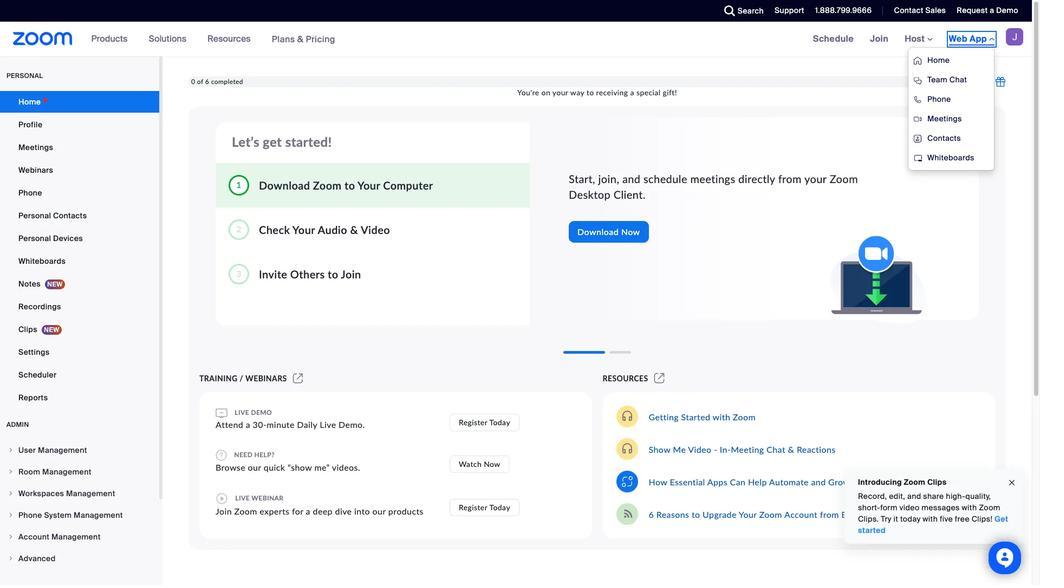 Task type: vqa. For each thing, say whether or not it's contained in the screenshot.


Task type: locate. For each thing, give the bounding box(es) containing it.
1 register today from the top
[[459, 417, 510, 427]]

1 right image from the top
[[8, 447, 14, 453]]

0 vertical spatial home link
[[909, 50, 994, 70]]

6 left reasons
[[649, 509, 654, 519]]

personal for personal devices
[[18, 234, 51, 243]]

our
[[248, 462, 261, 472], [373, 506, 386, 516]]

with up free
[[962, 503, 977, 513]]

profile
[[18, 120, 43, 129]]

1 right image from the top
[[8, 469, 14, 475]]

to for download zoom to your computer
[[345, 179, 355, 192]]

1 horizontal spatial with
[[923, 514, 938, 524]]

record, edit, and share high-quality, short-form video messages with zoom clips. try it today with five free clips!
[[858, 491, 1001, 524]]

our down need help?
[[248, 462, 261, 472]]

chat right meeting
[[767, 444, 786, 454]]

for
[[292, 506, 303, 516]]

solutions
[[149, 33, 186, 44]]

watch
[[459, 459, 482, 469]]

zoom
[[830, 172, 858, 185], [313, 179, 342, 192], [733, 412, 756, 422], [904, 477, 926, 487], [979, 503, 1001, 513], [234, 506, 257, 516], [759, 509, 782, 519]]

right image
[[8, 469, 14, 475], [8, 490, 14, 497], [8, 555, 14, 562]]

1 horizontal spatial now
[[621, 227, 640, 237]]

a
[[990, 5, 994, 15], [630, 88, 634, 97], [246, 419, 250, 430], [306, 506, 310, 516]]

1 vertical spatial register today
[[459, 503, 510, 512]]

meetings link up webinars 'link'
[[0, 137, 159, 158]]

phone down webinars
[[18, 188, 42, 198]]

and
[[622, 172, 641, 185], [811, 477, 826, 487], [907, 491, 921, 501]]

0 vertical spatial meetings
[[928, 114, 962, 124]]

2 today from the top
[[489, 503, 510, 512]]

and inside start, join, and schedule meetings directly from your zoom desktop client.
[[622, 172, 641, 185]]

home link up team chat
[[909, 50, 994, 70]]

app
[[970, 33, 987, 44]]

phone inside meetings navigation
[[928, 94, 951, 104]]

whiteboards down contacts link
[[928, 153, 975, 163]]

1 vertical spatial register
[[459, 503, 488, 512]]

1 vertical spatial whiteboards link
[[0, 250, 159, 272]]

2 right image from the top
[[8, 490, 14, 497]]

and up client.
[[622, 172, 641, 185]]

2 vertical spatial and
[[907, 491, 921, 501]]

register today up watch now
[[459, 417, 510, 427]]

1 horizontal spatial &
[[350, 223, 358, 236]]

1 horizontal spatial account
[[784, 509, 818, 519]]

clips up share
[[928, 477, 947, 487]]

with right the started
[[713, 412, 731, 422]]

user management menu item
[[0, 440, 159, 461]]

0 vertical spatial right image
[[8, 447, 14, 453]]

1 vertical spatial account
[[18, 532, 49, 542]]

plans
[[272, 33, 295, 45]]

0 horizontal spatial phone link
[[0, 182, 159, 204]]

from
[[778, 172, 802, 185], [820, 509, 839, 519]]

0 vertical spatial meetings link
[[909, 109, 994, 128]]

plans & pricing
[[272, 33, 335, 45]]

whiteboards inside meetings navigation
[[928, 153, 975, 163]]

quick
[[264, 462, 285, 472]]

webinars link
[[0, 159, 159, 181]]

0 horizontal spatial your
[[553, 88, 568, 97]]

to right others
[[328, 267, 338, 280]]

account up advanced
[[18, 532, 49, 542]]

0 vertical spatial video
[[361, 223, 390, 236]]

whiteboards
[[928, 153, 975, 163], [18, 256, 66, 266]]

0 vertical spatial phone
[[928, 94, 951, 104]]

admin menu menu
[[0, 440, 159, 570]]

1 vertical spatial download
[[578, 227, 619, 237]]

demo
[[996, 5, 1019, 15]]

zoom logo image
[[13, 32, 72, 46]]

account down automate on the bottom right of the page
[[784, 509, 818, 519]]

home up profile
[[18, 97, 41, 107]]

a left special
[[630, 88, 634, 97]]

clips.
[[858, 514, 879, 524]]

1 horizontal spatial clips
[[928, 477, 947, 487]]

& right the audio
[[350, 223, 358, 236]]

your inside start, join, and schedule meetings directly from your zoom desktop client.
[[805, 172, 827, 185]]

banner
[[0, 22, 1032, 171]]

personal menu menu
[[0, 91, 159, 410]]

a right for
[[306, 506, 310, 516]]

0 horizontal spatial our
[[248, 462, 261, 472]]

1 vertical spatial meetings
[[18, 142, 53, 152]]

now for download now
[[621, 227, 640, 237]]

chat
[[950, 75, 967, 85], [767, 444, 786, 454]]

0 vertical spatial contacts
[[928, 133, 961, 143]]

meeting
[[731, 444, 764, 454]]

attend
[[216, 419, 243, 430]]

1 vertical spatial whiteboards
[[18, 256, 66, 266]]

right image
[[8, 447, 14, 453], [8, 512, 14, 519], [8, 534, 14, 540]]

join
[[870, 33, 889, 44], [341, 267, 361, 280], [216, 506, 232, 516]]

and for record,
[[907, 491, 921, 501]]

right image left user
[[8, 447, 14, 453]]

to for invite others to join
[[328, 267, 338, 280]]

resources button
[[208, 22, 256, 56]]

0 horizontal spatial whiteboards
[[18, 256, 66, 266]]

3 right image from the top
[[8, 534, 14, 540]]

right image inside 'phone system management' menu item
[[8, 512, 14, 519]]

demo.
[[339, 419, 365, 430]]

video left -
[[688, 444, 712, 454]]

0 vertical spatial today
[[489, 417, 510, 427]]

0 horizontal spatial 6
[[205, 78, 209, 86]]

zoom inside record, edit, and share high-quality, short-form video messages with zoom clips. try it today with five free clips!
[[979, 503, 1001, 513]]

essential
[[670, 477, 705, 487]]

contact
[[894, 5, 924, 15]]

0 vertical spatial your
[[553, 88, 568, 97]]

0 vertical spatial personal
[[18, 211, 51, 221]]

1 vertical spatial personal
[[18, 234, 51, 243]]

1 vertical spatial home
[[18, 97, 41, 107]]

personal contacts link
[[0, 205, 159, 226]]

2 right image from the top
[[8, 512, 14, 519]]

start,
[[569, 172, 595, 185]]

0 horizontal spatial with
[[713, 412, 731, 422]]

phone link up personal contacts link
[[0, 182, 159, 204]]

now down client.
[[621, 227, 640, 237]]

1 vertical spatial now
[[484, 459, 500, 469]]

contact sales link
[[886, 0, 949, 22], [894, 5, 946, 15]]

2 horizontal spatial with
[[962, 503, 977, 513]]

banner containing products
[[0, 22, 1032, 171]]

from left basic at right
[[820, 509, 839, 519]]

1 personal from the top
[[18, 211, 51, 221]]

1 horizontal spatial phone link
[[909, 89, 994, 109]]

0 vertical spatial now
[[621, 227, 640, 237]]

2 vertical spatial right image
[[8, 534, 14, 540]]

personal up personal devices
[[18, 211, 51, 221]]

now right watch
[[484, 459, 500, 469]]

1 horizontal spatial meetings
[[928, 114, 962, 124]]

2 vertical spatial right image
[[8, 555, 14, 562]]

clips!
[[972, 514, 993, 524]]

management down "room management" menu item
[[66, 489, 115, 498]]

0 horizontal spatial from
[[778, 172, 802, 185]]

0 vertical spatial account
[[784, 509, 818, 519]]

to for 6 reasons to upgrade your zoom account from basic to pro
[[692, 509, 700, 519]]

minute
[[267, 419, 295, 430]]

join inside meetings navigation
[[870, 33, 889, 44]]

live
[[320, 419, 336, 430]]

live up the "attend" on the left bottom
[[235, 409, 249, 417]]

1 horizontal spatial our
[[373, 506, 386, 516]]

2 personal from the top
[[18, 234, 51, 243]]

to
[[587, 88, 594, 97], [345, 179, 355, 192], [328, 267, 338, 280], [692, 509, 700, 519], [865, 509, 873, 519]]

home link up profile link
[[0, 91, 159, 113]]

0 horizontal spatial contacts
[[53, 211, 87, 221]]

join down browse
[[216, 506, 232, 516]]

live demo
[[233, 409, 272, 417]]

management for room management
[[42, 467, 91, 477]]

register today button down watch now button
[[450, 499, 520, 516]]

your
[[358, 179, 380, 192], [292, 223, 315, 236], [852, 477, 870, 487], [739, 509, 757, 519]]

& left reactions
[[788, 444, 795, 454]]

0 vertical spatial register today button
[[450, 414, 520, 431]]

management for user management
[[38, 445, 87, 455]]

edit,
[[889, 491, 905, 501]]

right image inside "room management" menu item
[[8, 469, 14, 475]]

management up room management
[[38, 445, 87, 455]]

join for join zoom experts for a deep dive into our products
[[216, 506, 232, 516]]

1 vertical spatial live
[[235, 494, 250, 502]]

& right plans
[[297, 33, 304, 45]]

watch now button
[[450, 456, 510, 473]]

chat right the team
[[950, 75, 967, 85]]

right image inside account management menu item
[[8, 534, 14, 540]]

0 vertical spatial clips
[[18, 325, 37, 334]]

video
[[900, 503, 920, 513]]

0 vertical spatial home
[[928, 55, 950, 65]]

it
[[894, 514, 898, 524]]

join left host
[[870, 33, 889, 44]]

invite
[[259, 267, 287, 280]]

1 vertical spatial with
[[962, 503, 977, 513]]

download down desktop
[[578, 227, 619, 237]]

1 horizontal spatial 6
[[649, 509, 654, 519]]

resources
[[603, 374, 648, 383]]

phone down workspaces
[[18, 510, 42, 520]]

live left webinar
[[235, 494, 250, 502]]

0 vertical spatial &
[[297, 33, 304, 45]]

0 vertical spatial phone link
[[909, 89, 994, 109]]

me"
[[314, 462, 330, 472]]

1 horizontal spatial and
[[811, 477, 826, 487]]

home inside personal menu menu
[[18, 97, 41, 107]]

1 vertical spatial home link
[[0, 91, 159, 113]]

0 horizontal spatial and
[[622, 172, 641, 185]]

0 vertical spatial with
[[713, 412, 731, 422]]

from right directly
[[778, 172, 802, 185]]

right image left account management
[[8, 534, 14, 540]]

record,
[[858, 491, 887, 501]]

1 horizontal spatial download
[[578, 227, 619, 237]]

get
[[263, 134, 282, 150]]

workspaces management menu item
[[0, 483, 159, 504]]

receiving
[[596, 88, 628, 97]]

to right reasons
[[692, 509, 700, 519]]

0 horizontal spatial home
[[18, 97, 41, 107]]

to up the audio
[[345, 179, 355, 192]]

with down messages
[[923, 514, 938, 524]]

0 vertical spatial right image
[[8, 469, 14, 475]]

1 horizontal spatial contacts
[[928, 133, 961, 143]]

schedule link
[[805, 22, 862, 56]]

on
[[542, 88, 551, 97]]

0 horizontal spatial video
[[361, 223, 390, 236]]

0 vertical spatial register
[[459, 417, 488, 427]]

training / webinars
[[199, 374, 287, 383]]

schedule
[[813, 33, 854, 44]]

1 vertical spatial today
[[489, 503, 510, 512]]

completed
[[211, 78, 243, 86]]

right image for account management
[[8, 534, 14, 540]]

0 vertical spatial chat
[[950, 75, 967, 85]]

meetings up webinars
[[18, 142, 53, 152]]

form
[[881, 503, 898, 513]]

0 horizontal spatial now
[[484, 459, 500, 469]]

2 vertical spatial phone
[[18, 510, 42, 520]]

right image left workspaces
[[8, 490, 14, 497]]

"show
[[288, 462, 312, 472]]

register up watch
[[459, 417, 488, 427]]

2 register today from the top
[[459, 503, 510, 512]]

0 vertical spatial join
[[870, 33, 889, 44]]

whiteboards link
[[909, 148, 994, 167], [0, 250, 159, 272]]

1 today from the top
[[489, 417, 510, 427]]

register down watch
[[459, 503, 488, 512]]

clips up settings
[[18, 325, 37, 334]]

1 vertical spatial meetings link
[[0, 137, 159, 158]]

0 vertical spatial register today
[[459, 417, 510, 427]]

1 horizontal spatial whiteboards
[[928, 153, 975, 163]]

register today button for attend a 30-minute daily live demo.
[[450, 414, 520, 431]]

home up the team
[[928, 55, 950, 65]]

2 register today button from the top
[[450, 499, 520, 516]]

management up workspaces management on the bottom left
[[42, 467, 91, 477]]

video right the audio
[[361, 223, 390, 236]]

personal down personal contacts
[[18, 234, 51, 243]]

1 vertical spatial contacts
[[53, 211, 87, 221]]

close image
[[1008, 477, 1016, 489]]

1 vertical spatial phone
[[18, 188, 42, 198]]

0 vertical spatial from
[[778, 172, 802, 185]]

getting started with zoom
[[649, 412, 756, 422]]

0 horizontal spatial account
[[18, 532, 49, 542]]

1 register today button from the top
[[450, 414, 520, 431]]

need help?
[[232, 451, 275, 459]]

client.
[[614, 188, 646, 201]]

1 horizontal spatial from
[[820, 509, 839, 519]]

advanced
[[18, 554, 56, 563]]

profile link
[[0, 114, 159, 135]]

can
[[730, 477, 746, 487]]

start, join, and schedule meetings directly from your zoom desktop client.
[[569, 172, 858, 201]]

1 vertical spatial phone link
[[0, 182, 159, 204]]

3 right image from the top
[[8, 555, 14, 562]]

0 horizontal spatial meetings
[[18, 142, 53, 152]]

right image left room
[[8, 469, 14, 475]]

our right into
[[373, 506, 386, 516]]

join right others
[[341, 267, 361, 280]]

today down watch now button
[[489, 503, 510, 512]]

1 vertical spatial register today button
[[450, 499, 520, 516]]

0 horizontal spatial join
[[216, 506, 232, 516]]

right image inside workspaces management menu item
[[8, 490, 14, 497]]

1 vertical spatial clips
[[928, 477, 947, 487]]

register today button
[[450, 414, 520, 431], [450, 499, 520, 516]]

right image left the system at the bottom left of the page
[[8, 512, 14, 519]]

1 horizontal spatial chat
[[950, 75, 967, 85]]

join for join
[[870, 33, 889, 44]]

web app
[[949, 33, 987, 44]]

download inside button
[[578, 227, 619, 237]]

1 horizontal spatial home
[[928, 55, 950, 65]]

of
[[197, 78, 203, 86]]

your right 'upgrade'
[[739, 509, 757, 519]]

chat inside meetings navigation
[[950, 75, 967, 85]]

download down the let's get started!
[[259, 179, 310, 192]]

0 horizontal spatial clips
[[18, 325, 37, 334]]

today up watch now
[[489, 417, 510, 427]]

1 register from the top
[[459, 417, 488, 427]]

and inside record, edit, and share high-quality, short-form video messages with zoom clips. try it today with five free clips!
[[907, 491, 921, 501]]

account management
[[18, 532, 101, 542]]

1 horizontal spatial video
[[688, 444, 712, 454]]

and up video
[[907, 491, 921, 501]]

a left 30-
[[246, 419, 250, 430]]

right image inside user management menu item
[[8, 447, 14, 453]]

management up advanced menu item
[[51, 532, 101, 542]]

1 horizontal spatial your
[[805, 172, 827, 185]]

meetings up contacts link
[[928, 114, 962, 124]]

phone link
[[909, 89, 994, 109], [0, 182, 159, 204]]

a left demo
[[990, 5, 994, 15]]

whiteboards down personal devices
[[18, 256, 66, 266]]

2 register from the top
[[459, 503, 488, 512]]

register today down watch now button
[[459, 503, 510, 512]]

host
[[905, 33, 927, 44]]

register today button up watch now
[[450, 414, 520, 431]]

phone down the team
[[928, 94, 951, 104]]

1 vertical spatial &
[[350, 223, 358, 236]]

6 right the of
[[205, 78, 209, 86]]

1 vertical spatial right image
[[8, 490, 14, 497]]

meetings inside personal menu menu
[[18, 142, 53, 152]]

2 horizontal spatial join
[[870, 33, 889, 44]]

to right way
[[587, 88, 594, 97]]

meetings link down team chat link
[[909, 109, 994, 128]]

phone link down team chat
[[909, 89, 994, 109]]

right image left advanced
[[8, 555, 14, 562]]

0 vertical spatial and
[[622, 172, 641, 185]]

team chat link
[[909, 70, 994, 89]]

0 horizontal spatial download
[[259, 179, 310, 192]]

2 horizontal spatial &
[[788, 444, 795, 454]]

you're
[[517, 88, 539, 97]]

your
[[553, 88, 568, 97], [805, 172, 827, 185]]

and left the grow
[[811, 477, 826, 487]]

0 vertical spatial whiteboards
[[928, 153, 975, 163]]

right image for phone system management
[[8, 512, 14, 519]]

personal inside "link"
[[18, 234, 51, 243]]

plans & pricing link
[[272, 33, 335, 45], [272, 33, 335, 45]]



Task type: describe. For each thing, give the bounding box(es) containing it.
how
[[649, 477, 667, 487]]

0 vertical spatial our
[[248, 462, 261, 472]]

reactions
[[797, 444, 836, 454]]

management for workspaces management
[[66, 489, 115, 498]]

resources
[[208, 33, 251, 44]]

register today for attend a 30-minute daily live demo.
[[459, 417, 510, 427]]

help
[[748, 477, 767, 487]]

user
[[18, 445, 36, 455]]

1 vertical spatial from
[[820, 509, 839, 519]]

pricing
[[306, 33, 335, 45]]

window new image
[[653, 374, 666, 383]]

room management
[[18, 467, 91, 477]]

scheduler
[[18, 370, 57, 380]]

today for attend a 30-minute daily live demo.
[[489, 417, 510, 427]]

contacts inside personal menu menu
[[53, 211, 87, 221]]

contacts inside meetings navigation
[[928, 133, 961, 143]]

workspaces management
[[18, 489, 115, 498]]

1
[[236, 179, 242, 190]]

0 vertical spatial 6
[[205, 78, 209, 86]]

clips inside personal menu menu
[[18, 325, 37, 334]]

let's get started!
[[232, 134, 332, 150]]

personal for personal contacts
[[18, 211, 51, 221]]

download for download zoom to your computer
[[259, 179, 310, 192]]

1 vertical spatial 6
[[649, 509, 654, 519]]

request a demo
[[957, 5, 1019, 15]]

0 horizontal spatial whiteboards link
[[0, 250, 159, 272]]

right image for user management
[[8, 447, 14, 453]]

search button
[[716, 0, 767, 22]]

live for a
[[235, 409, 249, 417]]

experts
[[260, 506, 290, 516]]

register today button for join zoom experts for a deep dive into our products
[[450, 499, 520, 516]]

invite others to join
[[259, 267, 361, 280]]

your up 'record,'
[[852, 477, 870, 487]]

attend a 30-minute daily live demo.
[[216, 419, 365, 430]]

download now button
[[569, 221, 649, 243]]

whiteboards inside personal menu menu
[[18, 256, 66, 266]]

started
[[681, 412, 711, 422]]

30-
[[253, 419, 267, 430]]

1 horizontal spatial whiteboards link
[[909, 148, 994, 167]]

show me video - in-meeting chat & reactions
[[649, 444, 836, 454]]

recordings
[[18, 302, 61, 312]]

0 horizontal spatial chat
[[767, 444, 786, 454]]

apps
[[707, 477, 728, 487]]

your left the audio
[[292, 223, 315, 236]]

team
[[928, 75, 948, 85]]

notes
[[18, 279, 41, 289]]

6 reasons to upgrade your zoom account from basic to pro link
[[649, 509, 890, 519]]

into
[[354, 506, 370, 516]]

1.888.799.9666
[[815, 5, 872, 15]]

recordings link
[[0, 296, 159, 317]]

schedule
[[644, 172, 688, 185]]

phone system management menu item
[[0, 505, 159, 526]]

system
[[44, 510, 72, 520]]

request
[[957, 5, 988, 15]]

meetings link inside meetings navigation
[[909, 109, 994, 128]]

how essential apps can help automate and grow your business link
[[649, 477, 908, 487]]

room management menu item
[[0, 462, 159, 482]]

1 horizontal spatial join
[[341, 267, 361, 280]]

right image inside advanced menu item
[[8, 555, 14, 562]]

download for download now
[[578, 227, 619, 237]]

download now
[[578, 227, 640, 237]]

computer
[[383, 179, 433, 192]]

0 horizontal spatial meetings link
[[0, 137, 159, 158]]

sales
[[926, 5, 946, 15]]

2 vertical spatial with
[[923, 514, 938, 524]]

get
[[995, 514, 1008, 524]]

high-
[[946, 491, 966, 501]]

phone inside menu item
[[18, 510, 42, 520]]

host button
[[905, 33, 933, 44]]

show
[[649, 444, 671, 454]]

personal contacts
[[18, 211, 87, 221]]

let's
[[232, 134, 259, 150]]

1 vertical spatial video
[[688, 444, 712, 454]]

basic
[[842, 509, 863, 519]]

now for watch now
[[484, 459, 500, 469]]

live webinar
[[234, 494, 284, 502]]

to left pro
[[865, 509, 873, 519]]

personal devices
[[18, 234, 83, 243]]

0 horizontal spatial home link
[[0, 91, 159, 113]]

contacts link
[[909, 128, 994, 148]]

deep
[[313, 506, 333, 516]]

demo
[[251, 409, 272, 417]]

settings link
[[0, 341, 159, 363]]

devices
[[53, 234, 83, 243]]

window new image
[[291, 374, 305, 383]]

today for join zoom experts for a deep dive into our products
[[489, 503, 510, 512]]

account inside account management menu item
[[18, 532, 49, 542]]

6 reasons to upgrade your zoom account from basic to pro
[[649, 509, 890, 519]]

meetings navigation
[[805, 22, 1032, 171]]

right image for workspaces
[[8, 490, 14, 497]]

watch now
[[459, 459, 500, 469]]

& inside product information "navigation"
[[297, 33, 304, 45]]

meetings inside navigation
[[928, 114, 962, 124]]

from inside start, join, and schedule meetings directly from your zoom desktop client.
[[778, 172, 802, 185]]

webinar
[[252, 494, 284, 502]]

/
[[240, 374, 243, 383]]

others
[[290, 267, 325, 280]]

admin
[[7, 420, 29, 429]]

and for start,
[[622, 172, 641, 185]]

2
[[236, 224, 242, 234]]

scheduler link
[[0, 364, 159, 386]]

messages
[[922, 503, 960, 513]]

profile picture image
[[1006, 28, 1023, 46]]

personal
[[7, 72, 43, 80]]

download zoom to your computer
[[259, 179, 433, 192]]

web
[[949, 33, 968, 44]]

right image for room
[[8, 469, 14, 475]]

2 vertical spatial &
[[788, 444, 795, 454]]

special
[[637, 88, 661, 97]]

desktop
[[569, 188, 611, 201]]

1 horizontal spatial home link
[[909, 50, 994, 70]]

phone inside personal menu menu
[[18, 188, 42, 198]]

product information navigation
[[83, 22, 343, 57]]

try
[[881, 514, 892, 524]]

0
[[191, 78, 195, 86]]

me
[[673, 444, 686, 454]]

webinars
[[245, 374, 287, 383]]

home inside meetings navigation
[[928, 55, 950, 65]]

advanced menu item
[[0, 548, 159, 569]]

way
[[570, 88, 585, 97]]

automate
[[769, 477, 809, 487]]

dive
[[335, 506, 352, 516]]

browse our quick "show me" videos.
[[216, 462, 360, 472]]

clips link
[[0, 319, 159, 340]]

grow
[[828, 477, 850, 487]]

management up account management menu item in the bottom left of the page
[[74, 510, 123, 520]]

upgrade
[[703, 509, 737, 519]]

1 vertical spatial our
[[373, 506, 386, 516]]

products button
[[91, 22, 132, 56]]

check
[[259, 223, 290, 236]]

audio
[[318, 223, 347, 236]]

products
[[91, 33, 128, 44]]

register for attend a 30-minute daily live demo.
[[459, 417, 488, 427]]

register for join zoom experts for a deep dive into our products
[[459, 503, 488, 512]]

join,
[[598, 172, 619, 185]]

your left the computer
[[358, 179, 380, 192]]

register today for join zoom experts for a deep dive into our products
[[459, 503, 510, 512]]

reports
[[18, 393, 48, 403]]

short-
[[858, 503, 881, 513]]

started
[[858, 526, 886, 535]]

account management menu item
[[0, 527, 159, 547]]

live for zoom
[[235, 494, 250, 502]]

getting
[[649, 412, 679, 422]]

webinars
[[18, 165, 53, 175]]

management for account management
[[51, 532, 101, 542]]

room
[[18, 467, 40, 477]]

zoom inside start, join, and schedule meetings directly from your zoom desktop client.
[[830, 172, 858, 185]]

join zoom experts for a deep dive into our products
[[216, 506, 424, 516]]



